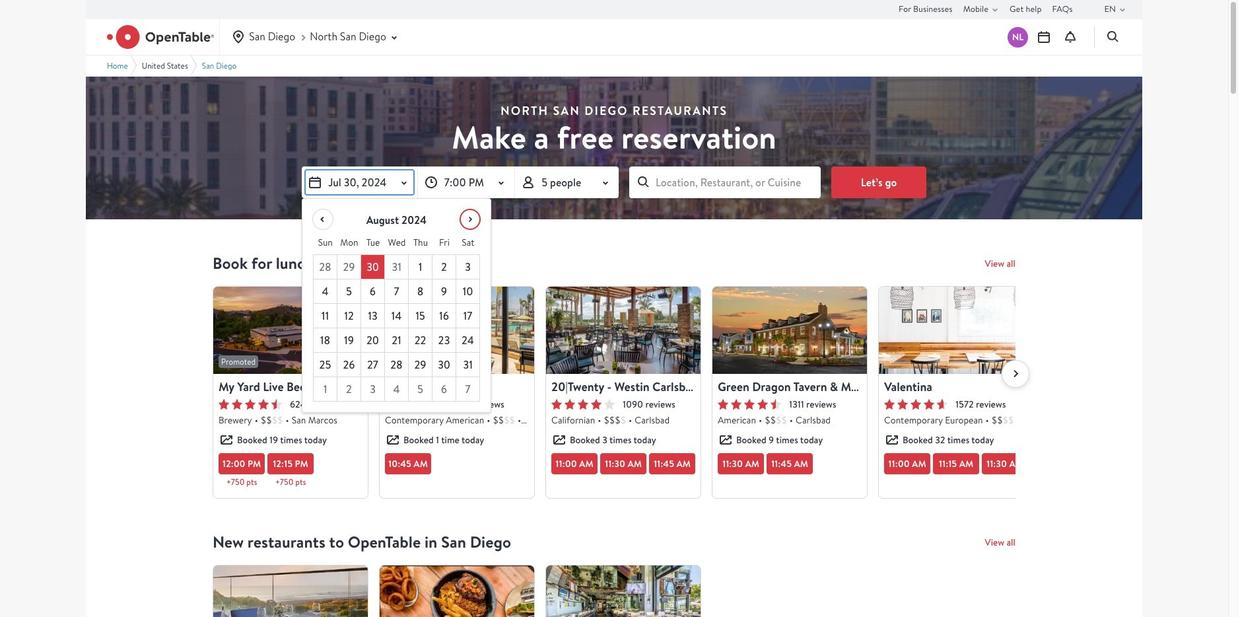 Task type: vqa. For each thing, say whether or not it's contained in the screenshot.
Logo image for Uber Eats
no



Task type: locate. For each thing, give the bounding box(es) containing it.
Please input a Location, Restaurant or Cuisine field
[[630, 167, 821, 198]]

None field
[[630, 167, 821, 198]]

4.1 stars image
[[552, 399, 615, 410]]

a photo of vaga restaurant & bar restaurant image
[[213, 566, 368, 617]]

a photo of novo brazil brewing co- mission valley restaurant image
[[380, 566, 535, 617]]

wednesday element
[[385, 231, 409, 255]]

saturday element
[[457, 231, 480, 255]]

grid
[[313, 231, 480, 402]]



Task type: describe. For each thing, give the bounding box(es) containing it.
sunday element
[[314, 231, 338, 255]]

thursday element
[[409, 231, 433, 255]]

3.9 stars image
[[385, 399, 449, 410]]

monday element
[[338, 231, 361, 255]]

a photo of my yard live beer co restaurant image
[[213, 287, 368, 374]]

a photo of taproom beer company north park restaurant image
[[546, 566, 701, 617]]

opentable logo image
[[107, 25, 214, 49]]

a photo of 7 mile kitchen restaurant image
[[380, 287, 535, 374]]

tuesday element
[[361, 231, 385, 255]]

4.5 stars image
[[219, 399, 282, 410]]

a photo of 20|twenty - westin carlsbad resort & spa restaurant image
[[546, 287, 701, 374]]

friday element
[[433, 231, 457, 255]]

4.8 stars image
[[885, 399, 948, 410]]

a photo of green dragon tavern & museum restaurant image
[[713, 287, 868, 374]]

4.6 stars image
[[718, 399, 782, 410]]

a photo of valentina restaurant image
[[879, 287, 1034, 374]]



